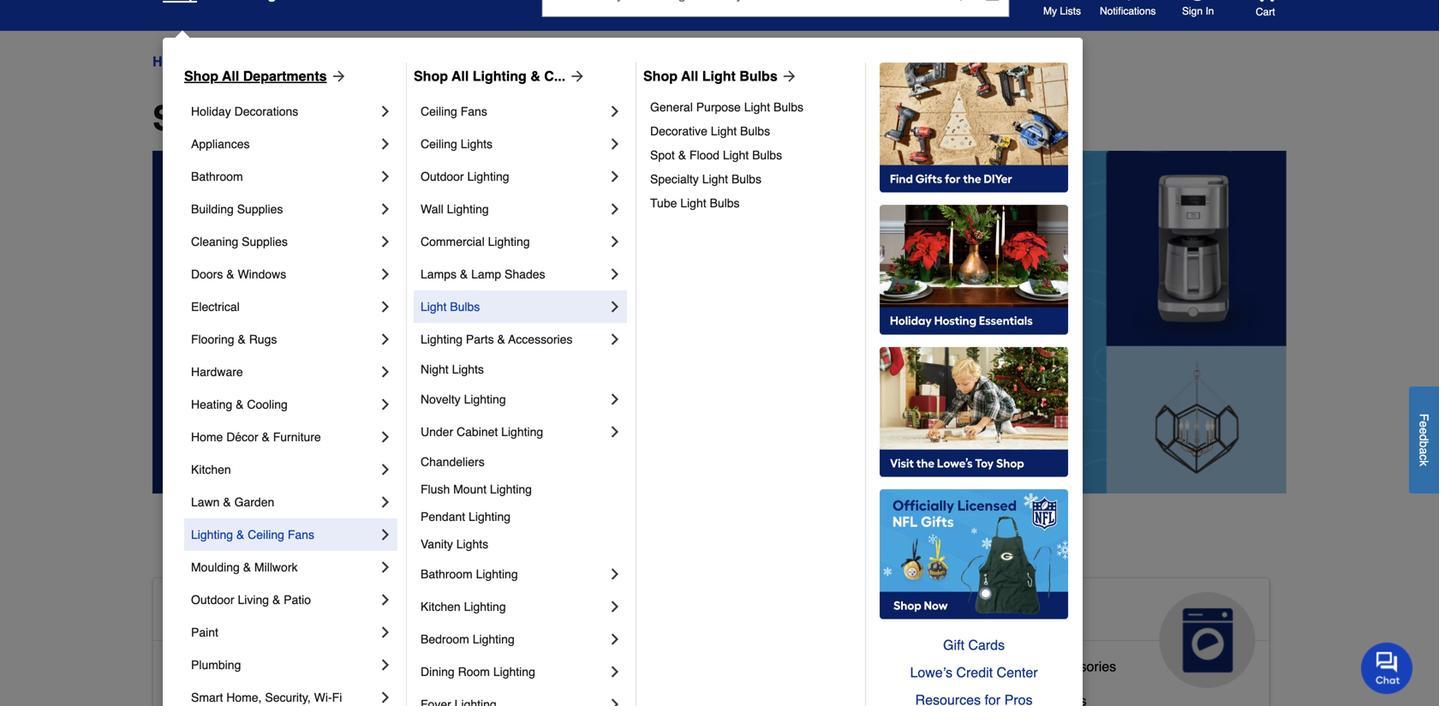 Task type: describe. For each thing, give the bounding box(es) containing it.
chevron right image for wall lighting
[[607, 200, 624, 218]]

novelty
[[421, 392, 461, 406]]

paint link
[[191, 616, 377, 649]]

lighting down flush mount lighting on the bottom of the page
[[469, 510, 511, 524]]

chevron right image for cleaning supplies
[[377, 233, 394, 250]]

bulbs inside tube light bulbs link
[[710, 196, 740, 210]]

lighting up kitchen lighting link
[[476, 567, 518, 581]]

lamps & lamp shades
[[421, 267, 545, 281]]

pendant
[[421, 510, 465, 524]]

notifications
[[1100, 5, 1156, 17]]

lighting up dining room lighting
[[473, 632, 515, 646]]

specialty light bulbs link
[[650, 167, 853, 191]]

ceiling for ceiling lights
[[421, 137, 457, 151]]

cooling
[[247, 398, 288, 411]]

vanity lights
[[421, 537, 489, 551]]

enjoy savings year-round. no matter what you're shopping for, find what you need at a great price. image
[[153, 151, 1287, 493]]

building supplies
[[191, 202, 283, 216]]

c
[[1418, 454, 1431, 460]]

kitchen for kitchen
[[191, 463, 231, 476]]

lighting up ceiling fans "link"
[[473, 68, 527, 84]]

specialty light bulbs
[[650, 172, 762, 186]]

appliance parts & accessories link
[[931, 655, 1117, 689]]

chevron right image for outdoor lighting
[[607, 168, 624, 185]]

light up decorative light bulbs link
[[744, 100, 770, 114]]

departments for shop
[[300, 99, 509, 138]]

spot & flood light bulbs link
[[650, 143, 853, 167]]

f e e d b a c k button
[[1409, 386, 1439, 493]]

lamp
[[471, 267, 501, 281]]

& inside spot & flood light bulbs link
[[678, 148, 686, 162]]

appliance
[[931, 658, 991, 674]]

shop all lighting & c... link
[[414, 66, 586, 87]]

dining
[[421, 665, 455, 679]]

lighting parts & accessories link
[[421, 323, 607, 356]]

tube light bulbs
[[650, 196, 740, 210]]

sign in
[[1182, 5, 1214, 17]]

home décor & furniture
[[191, 430, 321, 444]]

patio
[[284, 593, 311, 607]]

lowe's credit center link
[[880, 659, 1068, 686]]

security,
[[265, 691, 311, 704]]

& inside outdoor living & patio link
[[272, 593, 280, 607]]

kitchen lighting
[[421, 600, 506, 613]]

vanity
[[421, 537, 453, 551]]

shades
[[505, 267, 545, 281]]

bedroom lighting
[[421, 632, 515, 646]]

shop all lighting & c...
[[414, 68, 566, 84]]

k
[[1418, 460, 1431, 466]]

ceiling lights link
[[421, 128, 607, 160]]

general purpose light bulbs link
[[650, 95, 853, 119]]

pet
[[660, 599, 697, 626]]

chevron right image for moulding & millwork
[[377, 559, 394, 576]]

under
[[421, 425, 453, 439]]

all for shop all departments
[[222, 68, 239, 84]]

home link
[[153, 51, 191, 72]]

chevron right image for novelty lighting
[[607, 391, 624, 408]]

shop all departments
[[184, 68, 327, 84]]

shop for shop all light bulbs
[[643, 68, 678, 84]]

ceiling for ceiling fans
[[421, 105, 457, 118]]

appliance parts & accessories
[[931, 658, 1117, 674]]

doors & windows
[[191, 267, 286, 281]]

chevron right image for holiday decorations
[[377, 103, 394, 120]]

shop all departments
[[153, 99, 509, 138]]

shop all light bulbs
[[643, 68, 778, 84]]

lighting inside "link"
[[464, 392, 506, 406]]

supplies for livestock supplies
[[610, 686, 662, 702]]

chevron right image for lighting & ceiling fans
[[377, 526, 394, 543]]

commercial
[[421, 235, 485, 248]]

decorative
[[650, 124, 708, 138]]

chevron right image for smart home, security, wi-fi
[[377, 689, 394, 706]]

& inside 'flooring & rugs' "link"
[[238, 332, 246, 346]]

home,
[[226, 691, 262, 704]]

flush
[[421, 482, 450, 496]]

chevron right image for ceiling lights
[[607, 135, 624, 153]]

& inside lawn & garden link
[[223, 495, 231, 509]]

lighting up chandeliers link
[[501, 425, 543, 439]]

flush mount lighting link
[[421, 476, 624, 503]]

chevron right image for flooring & rugs
[[377, 331, 394, 348]]

outdoor lighting link
[[421, 160, 607, 193]]

& inside animal & pet care
[[636, 599, 653, 626]]

animal & pet care link
[[535, 578, 888, 688]]

1 vertical spatial fans
[[288, 528, 314, 542]]

light down lamps
[[421, 300, 447, 314]]

holiday decorations
[[191, 105, 298, 118]]

ceiling lights
[[421, 137, 493, 151]]

tube
[[650, 196, 677, 210]]

chevron right image for dining room lighting
[[607, 663, 624, 680]]

1 vertical spatial appliances
[[931, 599, 1059, 626]]

bathroom lighting
[[421, 567, 518, 581]]

general purpose light bulbs
[[650, 100, 804, 114]]

chevron right image for under cabinet lighting
[[607, 423, 624, 440]]

accessories for lighting parts & accessories
[[508, 332, 573, 346]]

chevron right image for hardware
[[377, 363, 394, 380]]

fans inside "link"
[[461, 105, 487, 118]]

kitchen lighting link
[[421, 590, 607, 623]]

bathroom link
[[191, 160, 377, 193]]

animal & pet care
[[549, 599, 697, 654]]

wall lighting
[[421, 202, 489, 216]]

decorations
[[234, 105, 298, 118]]

home for home décor & furniture
[[191, 430, 223, 444]]

chat invite button image
[[1362, 642, 1414, 694]]

shop for shop all lighting & c...
[[414, 68, 448, 84]]

camera image
[[984, 0, 1001, 3]]

departments for shop
[[243, 68, 327, 84]]

tube light bulbs link
[[650, 191, 853, 215]]

f e e d b a c k
[[1418, 413, 1431, 466]]

décor
[[226, 430, 258, 444]]

arrow right image for shop all departments
[[327, 68, 347, 85]]

animal & pet care image
[[778, 592, 874, 688]]

paint
[[191, 625, 218, 639]]

chevron right image for ceiling fans
[[607, 103, 624, 120]]

center
[[997, 664, 1038, 680]]

livestock supplies
[[549, 686, 662, 702]]

millwork
[[254, 560, 298, 574]]

credit
[[957, 664, 993, 680]]

cart button
[[1232, 0, 1277, 19]]

sign
[[1182, 5, 1203, 17]]

lighting up night
[[421, 332, 463, 346]]

0 horizontal spatial appliances
[[191, 137, 250, 151]]

purpose
[[696, 100, 741, 114]]

night
[[421, 362, 449, 376]]

bedroom
[[421, 632, 469, 646]]

pendant lighting
[[421, 510, 511, 524]]

chevron right image for appliances
[[377, 135, 394, 153]]

& inside 'heating & cooling' link
[[236, 398, 244, 411]]

lighting & ceiling fans link
[[191, 518, 377, 551]]

animal
[[549, 599, 629, 626]]

holiday
[[191, 105, 231, 118]]

outdoor for outdoor lighting
[[421, 170, 464, 183]]

room
[[458, 665, 490, 679]]

a
[[1418, 447, 1431, 454]]



Task type: vqa. For each thing, say whether or not it's contained in the screenshot.
Don't at the bottom of page
no



Task type: locate. For each thing, give the bounding box(es) containing it.
1 horizontal spatial shop
[[414, 68, 448, 84]]

commercial lighting link
[[421, 225, 607, 258]]

accessible down moulding on the bottom of page
[[167, 599, 292, 626]]

1 e from the top
[[1418, 421, 1431, 427]]

bathroom for bathroom
[[191, 170, 243, 183]]

b
[[1418, 441, 1431, 447]]

accessible home
[[167, 599, 366, 626]]

2 vertical spatial ceiling
[[248, 528, 284, 542]]

bulbs up general purpose light bulbs link
[[740, 68, 778, 84]]

& right 'spot'
[[678, 148, 686, 162]]

0 vertical spatial parts
[[466, 332, 494, 346]]

supplies up windows
[[242, 235, 288, 248]]

bulbs up decorative light bulbs link
[[774, 100, 804, 114]]

lowe's
[[910, 664, 953, 680]]

accessible for accessible bathroom
[[167, 658, 233, 674]]

lighting up lamps & lamp shades link
[[488, 235, 530, 248]]

all up holiday decorations
[[222, 68, 239, 84]]

0 vertical spatial outdoor
[[421, 170, 464, 183]]

gift cards
[[943, 637, 1005, 653]]

light down spot & flood light bulbs
[[702, 172, 728, 186]]

moulding & millwork
[[191, 560, 298, 574]]

bulbs down general purpose light bulbs link
[[740, 124, 770, 138]]

electrical link
[[191, 290, 377, 323]]

2 vertical spatial supplies
[[610, 686, 662, 702]]

lighting up under cabinet lighting
[[464, 392, 506, 406]]

light down the "specialty light bulbs"
[[681, 196, 707, 210]]

parts up the night lights
[[466, 332, 494, 346]]

bulbs inside general purpose light bulbs link
[[774, 100, 804, 114]]

1 vertical spatial lights
[[452, 362, 484, 376]]

bedroom lighting link
[[421, 623, 607, 655]]

all down shop all departments link
[[247, 99, 290, 138]]

2 accessible from the top
[[167, 658, 233, 674]]

& inside home décor & furniture link
[[262, 430, 270, 444]]

find gifts for the diyer. image
[[880, 63, 1068, 193]]

commercial lighting
[[421, 235, 530, 248]]

arrow right image for shop all lighting & c...
[[566, 68, 586, 85]]

ceiling inside ceiling lights link
[[421, 137, 457, 151]]

& inside lighting & ceiling fans link
[[236, 528, 244, 542]]

under cabinet lighting link
[[421, 416, 607, 448]]

doors
[[191, 267, 223, 281]]

bathroom lighting link
[[421, 558, 607, 590]]

ceiling down ceiling fans
[[421, 137, 457, 151]]

chevron right image for light bulbs
[[607, 298, 624, 315]]

shop up holiday
[[184, 68, 218, 84]]

& left lamp
[[460, 267, 468, 281]]

& right décor
[[262, 430, 270, 444]]

chevron right image for lawn & garden
[[377, 494, 394, 511]]

0 vertical spatial bathroom
[[191, 170, 243, 183]]

ceiling inside lighting & ceiling fans link
[[248, 528, 284, 542]]

bulbs inside shop all light bulbs link
[[740, 68, 778, 84]]

accessible home image
[[396, 592, 492, 688]]

chevron right image for home décor & furniture
[[377, 428, 394, 446]]

light inside 'link'
[[702, 172, 728, 186]]

lighting parts & accessories
[[421, 332, 573, 346]]

chevron right image for kitchen
[[377, 461, 394, 478]]

chevron right image for lighting parts & accessories
[[607, 331, 624, 348]]

all for shop all lighting & c...
[[452, 68, 469, 84]]

home décor & furniture link
[[191, 421, 377, 453]]

bathroom
[[191, 170, 243, 183], [421, 567, 473, 581], [236, 658, 296, 674]]

accessories right center
[[1043, 658, 1117, 674]]

outdoor down moulding on the bottom of page
[[191, 593, 234, 607]]

accessible
[[167, 599, 292, 626], [167, 658, 233, 674]]

chevron right image for paint
[[377, 624, 394, 641]]

accessible up smart
[[167, 658, 233, 674]]

building
[[191, 202, 234, 216]]

1 shop from the left
[[184, 68, 218, 84]]

1 vertical spatial accessories
[[1043, 658, 1117, 674]]

shop
[[153, 99, 238, 138]]

shop up general
[[643, 68, 678, 84]]

kitchen up bedroom at the bottom left of page
[[421, 600, 461, 613]]

c...
[[544, 68, 566, 84]]

1 arrow right image from the left
[[327, 68, 347, 85]]

1 horizontal spatial outdoor
[[421, 170, 464, 183]]

chevron right image for commercial lighting
[[607, 233, 624, 250]]

parts for lighting
[[466, 332, 494, 346]]

3 shop from the left
[[643, 68, 678, 84]]

home for home
[[153, 54, 191, 69]]

holiday hosting essentials. image
[[880, 205, 1068, 335]]

1 vertical spatial accessible
[[167, 658, 233, 674]]

smart home, security, wi-fi
[[191, 691, 342, 704]]

ceiling up ceiling lights
[[421, 105, 457, 118]]

lighting up moulding on the bottom of page
[[191, 528, 233, 542]]

2 e from the top
[[1418, 427, 1431, 434]]

arrow right image
[[327, 68, 347, 85], [566, 68, 586, 85], [778, 68, 798, 85]]

0 vertical spatial appliances link
[[191, 128, 377, 160]]

arrow right image inside shop all light bulbs link
[[778, 68, 798, 85]]

1 horizontal spatial appliances link
[[917, 578, 1270, 688]]

night lights
[[421, 362, 484, 376]]

bulbs inside decorative light bulbs link
[[740, 124, 770, 138]]

lighting up wall lighting link
[[467, 170, 509, 183]]

0 horizontal spatial appliances link
[[191, 128, 377, 160]]

lights for ceiling lights
[[461, 137, 493, 151]]

flood
[[690, 148, 720, 162]]

lighting & ceiling fans
[[191, 528, 314, 542]]

parts
[[466, 332, 494, 346], [995, 658, 1027, 674]]

chevron right image
[[377, 103, 394, 120], [607, 135, 624, 153], [377, 168, 394, 185], [607, 168, 624, 185], [377, 200, 394, 218], [607, 200, 624, 218], [377, 233, 394, 250], [607, 266, 624, 283], [377, 298, 394, 315], [607, 331, 624, 348], [377, 363, 394, 380], [607, 391, 624, 408], [377, 526, 394, 543], [377, 559, 394, 576], [607, 631, 624, 648], [377, 656, 394, 673]]

& inside shop all lighting & c... link
[[531, 68, 541, 84]]

chevron right image for bathroom lighting
[[607, 566, 624, 583]]

appliances down holiday
[[191, 137, 250, 151]]

bulbs inside light bulbs link
[[450, 300, 480, 314]]

2 vertical spatial home
[[299, 599, 366, 626]]

bulbs inside specialty light bulbs 'link'
[[732, 172, 762, 186]]

supplies for building supplies
[[237, 202, 283, 216]]

arrow right image up shop all departments
[[327, 68, 347, 85]]

1 horizontal spatial parts
[[995, 658, 1027, 674]]

outdoor living & patio
[[191, 593, 311, 607]]

care
[[549, 626, 602, 654]]

visit the lowe's toy shop. image
[[880, 347, 1068, 477]]

supplies inside "link"
[[242, 235, 288, 248]]

& left patio
[[272, 593, 280, 607]]

arrow right image up general purpose light bulbs link
[[778, 68, 798, 85]]

kitchen up lawn
[[191, 463, 231, 476]]

f
[[1418, 413, 1431, 421]]

2 horizontal spatial shop
[[643, 68, 678, 84]]

& left rugs
[[238, 332, 246, 346]]

appliances link
[[191, 128, 377, 160], [917, 578, 1270, 688]]

fi
[[332, 691, 342, 704]]

lists
[[1060, 5, 1081, 17]]

shop up ceiling fans
[[414, 68, 448, 84]]

appliances up cards
[[931, 599, 1059, 626]]

chevron right image for kitchen lighting
[[607, 598, 624, 615]]

accessories
[[508, 332, 573, 346], [1043, 658, 1117, 674]]

bathroom inside bathroom link
[[191, 170, 243, 183]]

lights for night lights
[[452, 362, 484, 376]]

1 horizontal spatial kitchen
[[421, 600, 461, 613]]

all for shop all departments
[[247, 99, 290, 138]]

chevron right image for bathroom
[[377, 168, 394, 185]]

chevron right image for plumbing
[[377, 656, 394, 673]]

bathroom up building
[[191, 170, 243, 183]]

lights
[[461, 137, 493, 151], [452, 362, 484, 376], [456, 537, 489, 551]]

1 vertical spatial ceiling
[[421, 137, 457, 151]]

bathroom down vanity lights
[[421, 567, 473, 581]]

chevron right image for electrical
[[377, 298, 394, 315]]

e up b
[[1418, 427, 1431, 434]]

2 vertical spatial lights
[[456, 537, 489, 551]]

0 vertical spatial fans
[[461, 105, 487, 118]]

chandeliers
[[421, 455, 485, 469]]

None search field
[[542, 0, 1010, 33]]

1 horizontal spatial fans
[[461, 105, 487, 118]]

departments up holiday decorations link
[[243, 68, 327, 84]]

arrow right image inside shop all lighting & c... link
[[566, 68, 586, 85]]

light down general purpose light bulbs at the top
[[711, 124, 737, 138]]

0 vertical spatial ceiling
[[421, 105, 457, 118]]

moulding
[[191, 560, 240, 574]]

& down light bulbs link
[[497, 332, 505, 346]]

& left c...
[[531, 68, 541, 84]]

0 horizontal spatial kitchen
[[191, 463, 231, 476]]

lawn & garden link
[[191, 486, 377, 518]]

spot
[[650, 148, 675, 162]]

1 accessible from the top
[[167, 599, 292, 626]]

chevron right image for bedroom lighting
[[607, 631, 624, 648]]

0 vertical spatial home
[[153, 54, 191, 69]]

hardware link
[[191, 356, 377, 388]]

chevron right image for heating & cooling
[[377, 396, 394, 413]]

lighting down "bathroom lighting"
[[464, 600, 506, 613]]

0 vertical spatial supplies
[[237, 202, 283, 216]]

supplies up cleaning supplies
[[237, 202, 283, 216]]

ceiling up millwork
[[248, 528, 284, 542]]

arrow right image up ceiling fans "link"
[[566, 68, 586, 85]]

lawn
[[191, 495, 220, 509]]

Search Query text field
[[543, 0, 932, 16]]

0 vertical spatial accessories
[[508, 332, 573, 346]]

accessible for accessible home
[[167, 599, 292, 626]]

lights up outdoor lighting
[[461, 137, 493, 151]]

ceiling fans
[[421, 105, 487, 118]]

gift cards link
[[880, 631, 1068, 659]]

chevron right image
[[607, 103, 624, 120], [377, 135, 394, 153], [607, 233, 624, 250], [377, 266, 394, 283], [607, 298, 624, 315], [377, 331, 394, 348], [377, 396, 394, 413], [607, 423, 624, 440], [377, 428, 394, 446], [377, 461, 394, 478], [377, 494, 394, 511], [607, 566, 624, 583], [377, 591, 394, 608], [607, 598, 624, 615], [377, 624, 394, 641], [607, 663, 624, 680], [377, 689, 394, 706], [607, 696, 624, 706]]

0 horizontal spatial shop
[[184, 68, 218, 84]]

chevron right image for outdoor living & patio
[[377, 591, 394, 608]]

1 vertical spatial outdoor
[[191, 593, 234, 607]]

wi-
[[314, 691, 332, 704]]

cleaning supplies link
[[191, 225, 377, 258]]

0 horizontal spatial parts
[[466, 332, 494, 346]]

bulbs down spot & flood light bulbs link
[[732, 172, 762, 186]]

all up general
[[681, 68, 699, 84]]

2 vertical spatial bathroom
[[236, 658, 296, 674]]

& inside lamps & lamp shades link
[[460, 267, 468, 281]]

outdoor for outdoor living & patio
[[191, 593, 234, 607]]

kitchen link
[[191, 453, 377, 486]]

bathroom inside accessible bathroom link
[[236, 658, 296, 674]]

lighting down chandeliers link
[[490, 482, 532, 496]]

holiday decorations link
[[191, 95, 377, 128]]

fans down lawn & garden link
[[288, 528, 314, 542]]

home
[[153, 54, 191, 69], [191, 430, 223, 444], [299, 599, 366, 626]]

1 vertical spatial bathroom
[[421, 567, 473, 581]]

0 vertical spatial appliances
[[191, 137, 250, 151]]

bulbs down decorative light bulbs link
[[752, 148, 782, 162]]

0 horizontal spatial home
[[153, 54, 191, 69]]

bathroom up smart home, security, wi-fi
[[236, 658, 296, 674]]

bulbs down lamps & lamp shades
[[450, 300, 480, 314]]

bathroom inside 'bathroom lighting' link
[[421, 567, 473, 581]]

bulbs down the "specialty light bulbs"
[[710, 196, 740, 210]]

2 horizontal spatial arrow right image
[[778, 68, 798, 85]]

accessories up night lights link
[[508, 332, 573, 346]]

arrow right image for shop all light bulbs
[[778, 68, 798, 85]]

outdoor lighting
[[421, 170, 509, 183]]

general
[[650, 100, 693, 114]]

& right credit
[[1030, 658, 1040, 674]]

chevron right image for lamps & lamp shades
[[607, 266, 624, 283]]

& up moulding & millwork
[[236, 528, 244, 542]]

accessories for appliance parts & accessories
[[1043, 658, 1117, 674]]

& left cooling
[[236, 398, 244, 411]]

specialty
[[650, 172, 699, 186]]

1 horizontal spatial home
[[191, 430, 223, 444]]

d
[[1418, 434, 1431, 441]]

supplies right 'livestock'
[[610, 686, 662, 702]]

lighting down outdoor lighting
[[447, 202, 489, 216]]

supplies
[[237, 202, 283, 216], [242, 235, 288, 248], [610, 686, 662, 702]]

shop
[[184, 68, 218, 84], [414, 68, 448, 84], [643, 68, 678, 84]]

parts down cards
[[995, 658, 1027, 674]]

light bulbs link
[[421, 290, 607, 323]]

0 horizontal spatial accessories
[[508, 332, 573, 346]]

lights up novelty lighting
[[452, 362, 484, 376]]

light down decorative light bulbs link
[[723, 148, 749, 162]]

appliances
[[191, 137, 250, 151], [931, 599, 1059, 626]]

e up d
[[1418, 421, 1431, 427]]

ceiling inside ceiling fans "link"
[[421, 105, 457, 118]]

& inside lighting parts & accessories link
[[497, 332, 505, 346]]

outdoor up wall
[[421, 170, 464, 183]]

1 horizontal spatial arrow right image
[[566, 68, 586, 85]]

& right lawn
[[223, 495, 231, 509]]

departments link
[[206, 51, 284, 72]]

chevron right image for doors & windows
[[377, 266, 394, 283]]

lighting down bedroom lighting link
[[493, 665, 535, 679]]

smart
[[191, 691, 223, 704]]

1 vertical spatial parts
[[995, 658, 1027, 674]]

departments up holiday decorations
[[206, 54, 284, 69]]

0 vertical spatial lights
[[461, 137, 493, 151]]

garden
[[234, 495, 274, 509]]

fans up ceiling lights
[[461, 105, 487, 118]]

officially licensed n f l gifts. shop now. image
[[880, 489, 1068, 619]]

0 horizontal spatial outdoor
[[191, 593, 234, 607]]

& inside doors & windows link
[[226, 267, 234, 281]]

my lists
[[1044, 5, 1081, 17]]

accessible bathroom link
[[167, 655, 296, 689]]

shop for shop all departments
[[184, 68, 218, 84]]

& inside 'moulding & millwork' link
[[243, 560, 251, 574]]

2 arrow right image from the left
[[566, 68, 586, 85]]

1 vertical spatial appliances link
[[917, 578, 1270, 688]]

0 horizontal spatial arrow right image
[[327, 68, 347, 85]]

& left millwork
[[243, 560, 251, 574]]

1 horizontal spatial appliances
[[931, 599, 1059, 626]]

accessible home link
[[153, 578, 506, 688]]

lights down pendant lighting
[[456, 537, 489, 551]]

flush mount lighting
[[421, 482, 532, 496]]

livestock supplies link
[[549, 682, 662, 706]]

chandeliers link
[[421, 448, 624, 476]]

1 horizontal spatial accessories
[[1043, 658, 1117, 674]]

1 vertical spatial home
[[191, 430, 223, 444]]

0 vertical spatial accessible
[[167, 599, 292, 626]]

doors & windows link
[[191, 258, 377, 290]]

lights for vanity lights
[[456, 537, 489, 551]]

3 arrow right image from the left
[[778, 68, 798, 85]]

departments up outdoor lighting
[[300, 99, 509, 138]]

0 horizontal spatial fans
[[288, 528, 314, 542]]

furniture
[[273, 430, 321, 444]]

chevron right image for building supplies
[[377, 200, 394, 218]]

1 vertical spatial kitchen
[[421, 600, 461, 613]]

light up purpose
[[702, 68, 736, 84]]

shop all light bulbs link
[[643, 66, 798, 87]]

building supplies link
[[191, 193, 377, 225]]

heating & cooling
[[191, 398, 288, 411]]

all for shop all light bulbs
[[681, 68, 699, 84]]

heating
[[191, 398, 232, 411]]

flooring
[[191, 332, 234, 346]]

dining room lighting
[[421, 665, 535, 679]]

dining room lighting link
[[421, 655, 607, 688]]

0 vertical spatial kitchen
[[191, 463, 231, 476]]

parts for appliance
[[995, 658, 1027, 674]]

bulbs inside spot & flood light bulbs link
[[752, 148, 782, 162]]

supplies for cleaning supplies
[[242, 235, 288, 248]]

wall lighting link
[[421, 193, 607, 225]]

1 vertical spatial supplies
[[242, 235, 288, 248]]

& right the doors on the top left of page
[[226, 267, 234, 281]]

& inside appliance parts & accessories link
[[1030, 658, 1040, 674]]

moulding & millwork link
[[191, 551, 377, 584]]

plumbing link
[[191, 649, 377, 681]]

& left pet
[[636, 599, 653, 626]]

2 horizontal spatial home
[[299, 599, 366, 626]]

appliances image
[[1160, 592, 1256, 688]]

bathroom for bathroom lighting
[[421, 567, 473, 581]]

all up ceiling fans
[[452, 68, 469, 84]]

heating & cooling link
[[191, 388, 377, 421]]

cleaning
[[191, 235, 238, 248]]

in
[[1206, 5, 1214, 17]]

livestock
[[549, 686, 606, 702]]

light bulbs
[[421, 300, 480, 314]]

kitchen for kitchen lighting
[[421, 600, 461, 613]]

2 shop from the left
[[414, 68, 448, 84]]

arrow right image inside shop all departments link
[[327, 68, 347, 85]]



